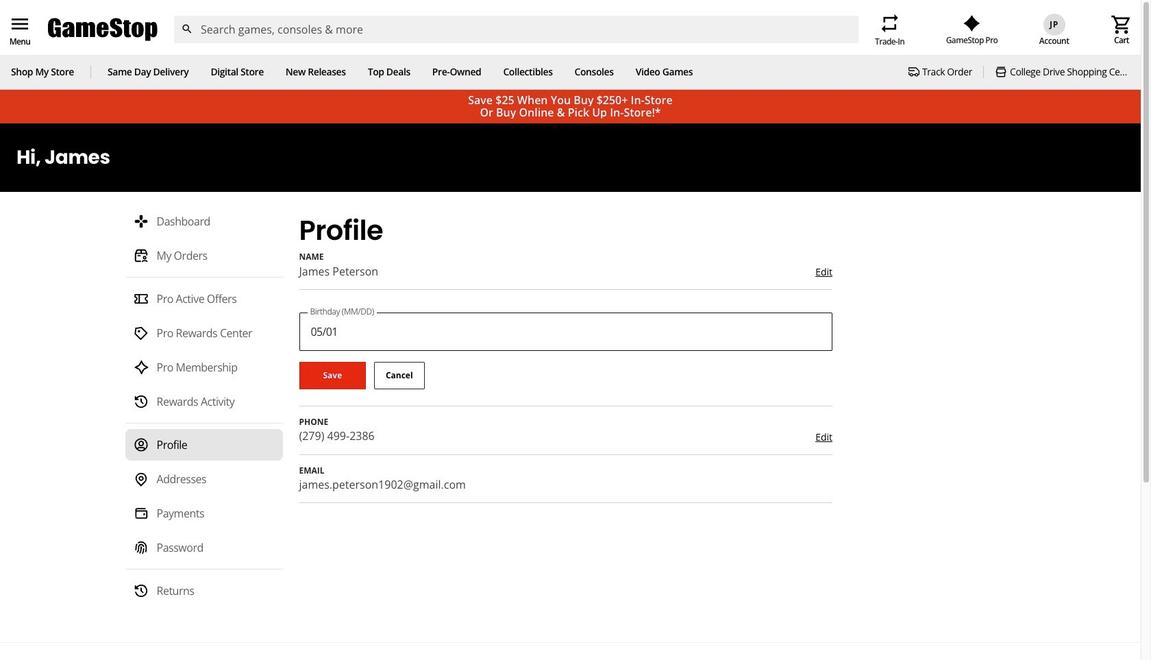 Task type: describe. For each thing, give the bounding box(es) containing it.
profile icon image
[[133, 438, 148, 453]]

pro active offers icon image
[[133, 292, 148, 307]]

gamestop pro icon image
[[964, 15, 981, 32]]

gamestop image
[[48, 16, 158, 43]]

pro rewards center icon image
[[133, 326, 148, 341]]



Task type: vqa. For each thing, say whether or not it's contained in the screenshot.
3rd (3404) from left
no



Task type: locate. For each thing, give the bounding box(es) containing it.
returns icon image
[[133, 584, 148, 599]]

password icon image
[[133, 540, 148, 555]]

addresses icon image
[[133, 472, 148, 487]]

rewards activity icon image
[[133, 394, 148, 409]]

None text field
[[299, 312, 833, 351]]

dashboard icon image
[[133, 214, 148, 229]]

None search field
[[173, 16, 859, 43]]

payments icon image
[[133, 506, 148, 521]]

my orders icon image
[[133, 248, 148, 263]]

Search games, consoles & more search field
[[201, 16, 834, 43]]

pro membership icon image
[[133, 360, 148, 375]]



